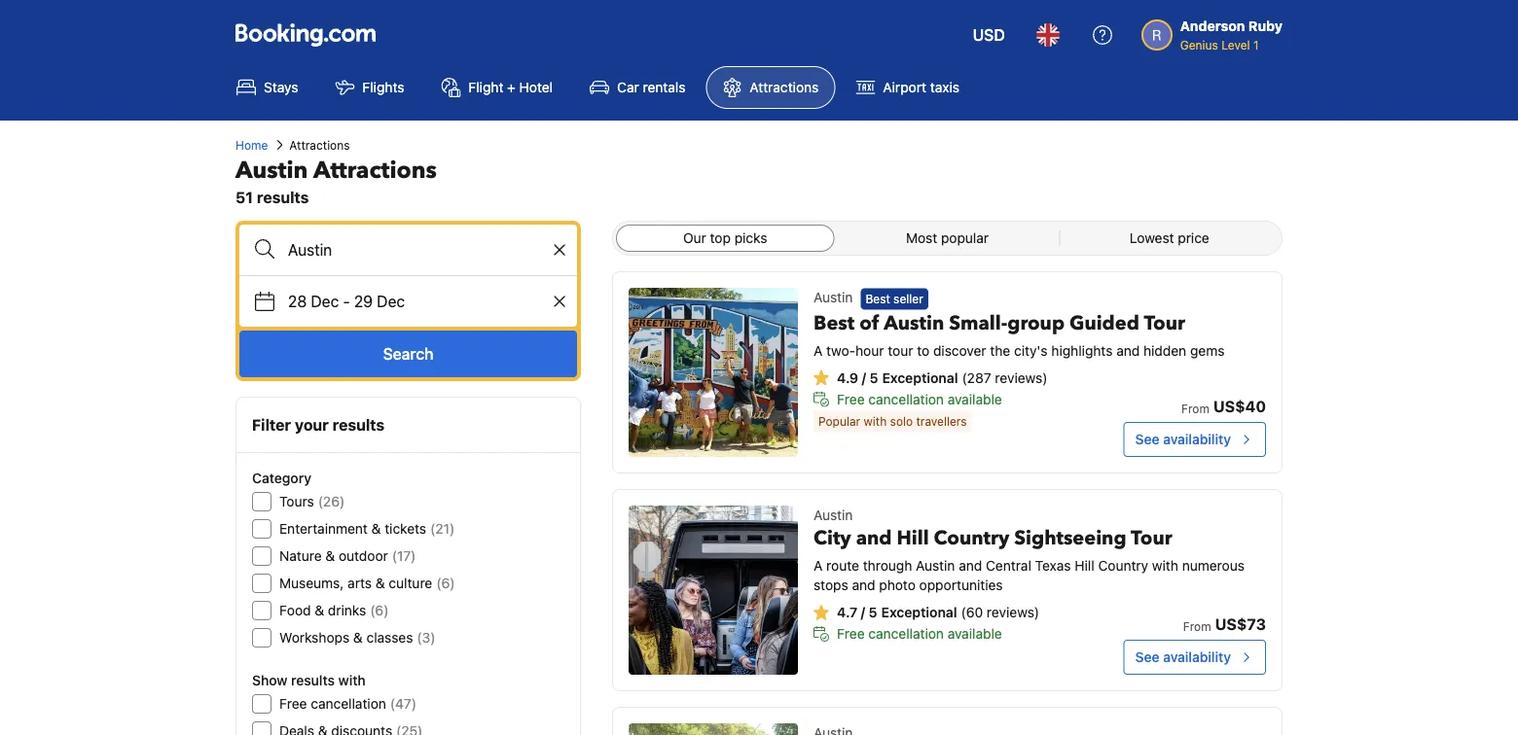 Task type: vqa. For each thing, say whether or not it's contained in the screenshot.


Task type: locate. For each thing, give the bounding box(es) containing it.
exceptional
[[882, 370, 958, 386], [881, 605, 957, 621]]

best for seller
[[866, 292, 890, 306]]

see availability for city and hill country sightseeing tour
[[1135, 650, 1231, 666]]

with up free cancellation (47)
[[338, 673, 366, 689]]

0 horizontal spatial with
[[338, 673, 366, 689]]

1 vertical spatial available
[[948, 626, 1002, 642]]

us$73
[[1215, 616, 1266, 634]]

5 right 4.9
[[870, 370, 878, 386]]

& for tickets
[[371, 521, 381, 537]]

best
[[866, 292, 890, 306], [814, 310, 855, 337]]

0 vertical spatial 5
[[870, 370, 878, 386]]

reviews)
[[995, 370, 1048, 386], [987, 605, 1040, 621]]

and down guided
[[1117, 342, 1140, 358]]

0 horizontal spatial hill
[[897, 526, 929, 552]]

austin down the seller
[[884, 310, 944, 337]]

/
[[862, 370, 866, 386], [861, 605, 865, 621]]

1 vertical spatial availability
[[1163, 650, 1231, 666]]

reviews) down city's
[[995, 370, 1048, 386]]

from us$73
[[1183, 616, 1266, 634]]

airport
[[883, 79, 927, 95]]

+
[[507, 79, 516, 95]]

and up opportunities
[[959, 558, 982, 574]]

and down route
[[852, 578, 876, 594]]

0 vertical spatial tour
[[1144, 310, 1185, 337]]

2 see availability from the top
[[1135, 650, 1231, 666]]

country down sightseeing
[[1098, 558, 1149, 574]]

workshops & classes (3)
[[279, 630, 436, 646]]

a up stops on the right bottom
[[814, 558, 823, 574]]

(47)
[[390, 696, 417, 712]]

0 vertical spatial reviews)
[[995, 370, 1048, 386]]

1 vertical spatial exceptional
[[881, 605, 957, 621]]

culture
[[389, 576, 432, 592]]

1 vertical spatial free cancellation available
[[837, 626, 1002, 642]]

see availability down from us$40 on the right of the page
[[1135, 432, 1231, 448]]

food
[[279, 603, 311, 619]]

attractions
[[750, 79, 819, 95], [289, 138, 350, 152], [313, 154, 437, 186]]

exceptional down photo
[[881, 605, 957, 621]]

0 vertical spatial country
[[934, 526, 1010, 552]]

2 horizontal spatial with
[[1152, 558, 1179, 574]]

usd button
[[961, 12, 1017, 58]]

0 vertical spatial available
[[948, 391, 1002, 407]]

a for city and hill country sightseeing tour
[[814, 558, 823, 574]]

classes
[[366, 630, 413, 646]]

reviews) right "(60"
[[987, 605, 1040, 621]]

2 a from the top
[[814, 558, 823, 574]]

1 horizontal spatial best
[[866, 292, 890, 306]]

cancellation
[[869, 391, 944, 407], [869, 626, 944, 642], [311, 696, 386, 712]]

1 dec from the left
[[311, 292, 339, 311]]

search button
[[239, 331, 577, 378]]

1 vertical spatial from
[[1183, 620, 1211, 634]]

us$40
[[1214, 398, 1266, 416]]

reviews) for country
[[987, 605, 1040, 621]]

free down 4.9
[[837, 391, 865, 407]]

see
[[1135, 432, 1160, 448], [1135, 650, 1160, 666]]

tour
[[1144, 310, 1185, 337], [1131, 526, 1173, 552]]

1 vertical spatial reviews)
[[987, 605, 1040, 621]]

(21)
[[430, 521, 455, 537]]

with
[[864, 415, 887, 429], [1152, 558, 1179, 574], [338, 673, 366, 689]]

austin inside austin attractions 51 results
[[236, 154, 308, 186]]

/ right 4.7 on the right bottom of page
[[861, 605, 865, 621]]

0 vertical spatial results
[[257, 188, 309, 207]]

1 horizontal spatial dec
[[377, 292, 405, 311]]

country up central
[[934, 526, 1010, 552]]

tours
[[279, 494, 314, 510]]

1 see from the top
[[1135, 432, 1160, 448]]

0 vertical spatial /
[[862, 370, 866, 386]]

1 vertical spatial see
[[1135, 650, 1160, 666]]

route
[[826, 558, 859, 574]]

most popular
[[906, 230, 989, 246]]

nature
[[279, 548, 322, 565]]

search
[[383, 345, 434, 364]]

0 vertical spatial a
[[814, 342, 823, 358]]

price
[[1178, 230, 1210, 246]]

austin for austin attractions 51 results
[[236, 154, 308, 186]]

free cancellation available
[[837, 391, 1002, 407], [837, 626, 1002, 642]]

filter
[[252, 416, 291, 435]]

hill up the through
[[897, 526, 929, 552]]

from us$40
[[1182, 398, 1266, 416]]

free down 4.7 on the right bottom of page
[[837, 626, 865, 642]]

-
[[343, 292, 350, 311]]

country
[[934, 526, 1010, 552], [1098, 558, 1149, 574]]

two-
[[826, 342, 856, 358]]

cancellation down "4.7 / 5 exceptional (60 reviews)"
[[869, 626, 944, 642]]

0 vertical spatial best
[[866, 292, 890, 306]]

2 see from the top
[[1135, 650, 1160, 666]]

1
[[1254, 38, 1259, 52]]

&
[[371, 521, 381, 537], [325, 548, 335, 565], [376, 576, 385, 592], [315, 603, 324, 619], [353, 630, 363, 646]]

cancellation for and
[[869, 626, 944, 642]]

stops
[[814, 578, 848, 594]]

2 vertical spatial attractions
[[313, 154, 437, 186]]

1 vertical spatial see availability
[[1135, 650, 1231, 666]]

2 availability from the top
[[1163, 650, 1231, 666]]

1 available from the top
[[948, 391, 1002, 407]]

4.9 / 5 exceptional (287 reviews)
[[837, 370, 1048, 386]]

1 horizontal spatial hill
[[1075, 558, 1095, 574]]

best up two-
[[814, 310, 855, 337]]

with left numerous
[[1152, 558, 1179, 574]]

(6) right culture
[[436, 576, 455, 592]]

1 vertical spatial 5
[[869, 605, 877, 621]]

arts
[[348, 576, 372, 592]]

/ right 4.9
[[862, 370, 866, 386]]

free for of
[[837, 391, 865, 407]]

free cancellation available up the solo
[[837, 391, 1002, 407]]

gems
[[1190, 342, 1225, 358]]

seller
[[894, 292, 923, 306]]

anderson
[[1180, 18, 1245, 34]]

tour up hidden
[[1144, 310, 1185, 337]]

tour inside austin city and hill country sightseeing tour a route through austin and central texas hill country with numerous stops and photo opportunities
[[1131, 526, 1173, 552]]

usd
[[973, 26, 1005, 44]]

flights link
[[319, 66, 421, 109]]

free cancellation available for small-
[[837, 391, 1002, 407]]

photo
[[879, 578, 916, 594]]

austin down home
[[236, 154, 308, 186]]

austin inside best of austin small-group guided tour a two-hour tour to discover the city's highlights and hidden gems
[[884, 310, 944, 337]]

1 vertical spatial with
[[1152, 558, 1179, 574]]

0 vertical spatial free cancellation available
[[837, 391, 1002, 407]]

stays link
[[220, 66, 315, 109]]

our top picks
[[683, 230, 767, 246]]

hotel
[[519, 79, 553, 95]]

& left the tickets
[[371, 521, 381, 537]]

2 vertical spatial cancellation
[[311, 696, 386, 712]]

(6)
[[436, 576, 455, 592], [370, 603, 389, 619]]

tour right sightseeing
[[1131, 526, 1173, 552]]

see availability down from us$73
[[1135, 650, 1231, 666]]

and
[[1117, 342, 1140, 358], [856, 526, 892, 552], [959, 558, 982, 574], [852, 578, 876, 594]]

home link
[[236, 136, 268, 154]]

& for classes
[[353, 630, 363, 646]]

a inside best of austin small-group guided tour a two-hour tour to discover the city's highlights and hidden gems
[[814, 342, 823, 358]]

0 vertical spatial see availability
[[1135, 432, 1231, 448]]

best inside best of austin small-group guided tour a two-hour tour to discover the city's highlights and hidden gems
[[814, 310, 855, 337]]

austin up city
[[814, 508, 853, 524]]

0 vertical spatial see
[[1135, 432, 1160, 448]]

available
[[948, 391, 1002, 407], [948, 626, 1002, 642]]

a left two-
[[814, 342, 823, 358]]

& down entertainment on the bottom left of page
[[325, 548, 335, 565]]

1 vertical spatial free
[[837, 626, 865, 642]]

a inside austin city and hill country sightseeing tour a route through austin and central texas hill country with numerous stops and photo opportunities
[[814, 558, 823, 574]]

1 vertical spatial /
[[861, 605, 865, 621]]

2 available from the top
[[948, 626, 1002, 642]]

car
[[617, 79, 639, 95]]

cancellation up the solo
[[869, 391, 944, 407]]

dec
[[311, 292, 339, 311], [377, 292, 405, 311]]

with inside austin city and hill country sightseeing tour a route through austin and central texas hill country with numerous stops and photo opportunities
[[1152, 558, 1179, 574]]

free cancellation (47)
[[279, 696, 417, 712]]

from
[[1182, 402, 1210, 416], [1183, 620, 1211, 634]]

0 horizontal spatial best
[[814, 310, 855, 337]]

0 horizontal spatial (6)
[[370, 603, 389, 619]]

5 right 4.7 on the right bottom of page
[[869, 605, 877, 621]]

& for outdoor
[[325, 548, 335, 565]]

available down (287
[[948, 391, 1002, 407]]

with left the solo
[[864, 415, 887, 429]]

flight + hotel
[[469, 79, 553, 95]]

your
[[295, 416, 329, 435]]

small-
[[949, 310, 1008, 337]]

dec left -
[[311, 292, 339, 311]]

/ for city
[[861, 605, 865, 621]]

austin for austin city and hill country sightseeing tour a route through austin and central texas hill country with numerous stops and photo opportunities
[[814, 508, 853, 524]]

tour inside best of austin small-group guided tour a two-hour tour to discover the city's highlights and hidden gems
[[1144, 310, 1185, 337]]

availability
[[1163, 432, 1231, 448], [1163, 650, 1231, 666]]

texas
[[1035, 558, 1071, 574]]

1 free cancellation available from the top
[[837, 391, 1002, 407]]

1 availability from the top
[[1163, 432, 1231, 448]]

2 dec from the left
[[377, 292, 405, 311]]

austin for austin
[[814, 290, 853, 306]]

0 vertical spatial exceptional
[[882, 370, 958, 386]]

available down "(60"
[[948, 626, 1002, 642]]

& down drinks
[[353, 630, 363, 646]]

1 vertical spatial (6)
[[370, 603, 389, 619]]

0 vertical spatial cancellation
[[869, 391, 944, 407]]

0 vertical spatial hill
[[897, 526, 929, 552]]

from left us$73
[[1183, 620, 1211, 634]]

results right your
[[332, 416, 385, 435]]

dec right 29
[[377, 292, 405, 311]]

0 vertical spatial with
[[864, 415, 887, 429]]

hill down sightseeing
[[1075, 558, 1095, 574]]

from left 'us$40'
[[1182, 402, 1210, 416]]

0 vertical spatial free
[[837, 391, 865, 407]]

1 vertical spatial cancellation
[[869, 626, 944, 642]]

1 horizontal spatial with
[[864, 415, 887, 429]]

cancellation down show results with
[[311, 696, 386, 712]]

central
[[986, 558, 1032, 574]]

(3)
[[417, 630, 436, 646]]

0 vertical spatial attractions
[[750, 79, 819, 95]]

1 vertical spatial country
[[1098, 558, 1149, 574]]

0 vertical spatial from
[[1182, 402, 1210, 416]]

& right food
[[315, 603, 324, 619]]

tour for city and hill country sightseeing tour
[[1131, 526, 1173, 552]]

1 horizontal spatial country
[[1098, 558, 1149, 574]]

0 vertical spatial (6)
[[436, 576, 455, 592]]

austin up two-
[[814, 290, 853, 306]]

discover
[[933, 342, 987, 358]]

results up free cancellation (47)
[[291, 673, 335, 689]]

1 vertical spatial best
[[814, 310, 855, 337]]

results right 51
[[257, 188, 309, 207]]

drinks
[[328, 603, 366, 619]]

tour
[[888, 342, 913, 358]]

0 vertical spatial availability
[[1163, 432, 1231, 448]]

food & drinks (6)
[[279, 603, 389, 619]]

(6) up classes
[[370, 603, 389, 619]]

1 see availability from the top
[[1135, 432, 1231, 448]]

exceptional for hill
[[881, 605, 957, 621]]

free cancellation available down "4.7 / 5 exceptional (60 reviews)"
[[837, 626, 1002, 642]]

hill country barbecue and winery shuttle image
[[629, 724, 798, 736]]

museums, arts & culture (6)
[[279, 576, 455, 592]]

(60
[[961, 605, 983, 621]]

1 vertical spatial tour
[[1131, 526, 1173, 552]]

austin city and hill country sightseeing tour a route through austin and central texas hill country with numerous stops and photo opportunities
[[814, 508, 1245, 594]]

cancellation for austin
[[869, 391, 944, 407]]

show results with
[[252, 673, 366, 689]]

free down show results with
[[279, 696, 307, 712]]

and up the through
[[856, 526, 892, 552]]

from inside from us$40
[[1182, 402, 1210, 416]]

0 horizontal spatial dec
[[311, 292, 339, 311]]

best up of
[[866, 292, 890, 306]]

available for group
[[948, 391, 1002, 407]]

from inside from us$73
[[1183, 620, 1211, 634]]

availability for best of austin small-group guided tour
[[1163, 432, 1231, 448]]

results
[[257, 188, 309, 207], [332, 416, 385, 435], [291, 673, 335, 689]]

1 vertical spatial attractions
[[289, 138, 350, 152]]

1 a from the top
[[814, 342, 823, 358]]

popular
[[941, 230, 989, 246]]

airport taxis
[[883, 79, 960, 95]]

availability down from us$40 on the right of the page
[[1163, 432, 1231, 448]]

1 vertical spatial a
[[814, 558, 823, 574]]

availability down from us$73
[[1163, 650, 1231, 666]]

exceptional down 'to'
[[882, 370, 958, 386]]

2 free cancellation available from the top
[[837, 626, 1002, 642]]

0 horizontal spatial country
[[934, 526, 1010, 552]]



Task type: describe. For each thing, give the bounding box(es) containing it.
rentals
[[643, 79, 686, 95]]

1 vertical spatial hill
[[1075, 558, 1095, 574]]

city
[[814, 526, 851, 552]]

city's
[[1014, 342, 1048, 358]]

see for guided
[[1135, 432, 1160, 448]]

hour
[[856, 342, 884, 358]]

entertainment
[[279, 521, 368, 537]]

category
[[252, 471, 311, 487]]

booking.com image
[[236, 23, 376, 47]]

hidden
[[1144, 342, 1187, 358]]

guided
[[1070, 310, 1140, 337]]

availability for city and hill country sightseeing tour
[[1163, 650, 1231, 666]]

austin up opportunities
[[916, 558, 955, 574]]

best for of
[[814, 310, 855, 337]]

show
[[252, 673, 287, 689]]

1 vertical spatial results
[[332, 416, 385, 435]]

lowest price
[[1130, 230, 1210, 246]]

(287
[[962, 370, 991, 386]]

popular
[[819, 415, 861, 429]]

group
[[1008, 310, 1065, 337]]

see availability for best of austin small-group guided tour
[[1135, 432, 1231, 448]]

& right the arts
[[376, 576, 385, 592]]

2 vertical spatial with
[[338, 673, 366, 689]]

from for city and hill country sightseeing tour
[[1183, 620, 1211, 634]]

and inside best of austin small-group guided tour a two-hour tour to discover the city's highlights and hidden gems
[[1117, 342, 1140, 358]]

airport taxis link
[[839, 66, 976, 109]]

tickets
[[385, 521, 426, 537]]

workshops
[[279, 630, 350, 646]]

level
[[1222, 38, 1250, 52]]

4.7 / 5 exceptional (60 reviews)
[[837, 605, 1040, 621]]

reviews) for group
[[995, 370, 1048, 386]]

see for sightseeing
[[1135, 650, 1160, 666]]

free cancellation available for hill
[[837, 626, 1002, 642]]

anderson ruby genius level 1
[[1180, 18, 1283, 52]]

flight + hotel link
[[425, 66, 569, 109]]

best seller
[[866, 292, 923, 306]]

/ for of
[[862, 370, 866, 386]]

& for drinks
[[315, 603, 324, 619]]

of
[[860, 310, 879, 337]]

attractions inside austin attractions 51 results
[[313, 154, 437, 186]]

solo
[[890, 415, 913, 429]]

austin attractions 51 results
[[236, 154, 437, 207]]

4.7
[[837, 605, 858, 621]]

to
[[917, 342, 930, 358]]

through
[[863, 558, 912, 574]]

outdoor
[[339, 548, 388, 565]]

exceptional for small-
[[882, 370, 958, 386]]

5 for and
[[869, 605, 877, 621]]

ruby
[[1249, 18, 1283, 34]]

28
[[288, 292, 307, 311]]

museums,
[[279, 576, 344, 592]]

from for best of austin small-group guided tour
[[1182, 402, 1210, 416]]

tour for best of austin small-group guided tour
[[1144, 310, 1185, 337]]

home
[[236, 138, 268, 152]]

(17)
[[392, 548, 416, 565]]

most
[[906, 230, 938, 246]]

car rentals
[[617, 79, 686, 95]]

top
[[710, 230, 731, 246]]

car rentals link
[[573, 66, 702, 109]]

51
[[236, 188, 253, 207]]

best of austin small-group guided tour a two-hour tour to discover the city's highlights and hidden gems
[[814, 310, 1225, 358]]

2 vertical spatial free
[[279, 696, 307, 712]]

results inside austin attractions 51 results
[[257, 188, 309, 207]]

popular with solo travellers
[[819, 415, 967, 429]]

flights
[[362, 79, 404, 95]]

city and hill country sightseeing tour image
[[629, 506, 798, 675]]

available for country
[[948, 626, 1002, 642]]

travellers
[[916, 415, 967, 429]]

opportunities
[[919, 578, 1003, 594]]

nature & outdoor (17)
[[279, 548, 416, 565]]

attractions link
[[706, 66, 835, 109]]

your account menu anderson ruby genius level 1 element
[[1141, 9, 1291, 54]]

highlights
[[1052, 342, 1113, 358]]

29
[[354, 292, 373, 311]]

tours (26)
[[279, 494, 345, 510]]

4.9
[[837, 370, 859, 386]]

sightseeing
[[1014, 526, 1127, 552]]

taxis
[[930, 79, 960, 95]]

lowest
[[1130, 230, 1174, 246]]

2 vertical spatial results
[[291, 673, 335, 689]]

our
[[683, 230, 706, 246]]

5 for austin
[[870, 370, 878, 386]]

picks
[[735, 230, 767, 246]]

Where are you going? search field
[[239, 225, 577, 275]]

1 horizontal spatial (6)
[[436, 576, 455, 592]]

the
[[990, 342, 1011, 358]]

numerous
[[1182, 558, 1245, 574]]

best of austin small-group guided tour image
[[629, 288, 798, 457]]

28 dec - 29 dec
[[288, 292, 405, 311]]

a for best of austin small-group guided tour
[[814, 342, 823, 358]]

(26)
[[318, 494, 345, 510]]

free for city
[[837, 626, 865, 642]]



